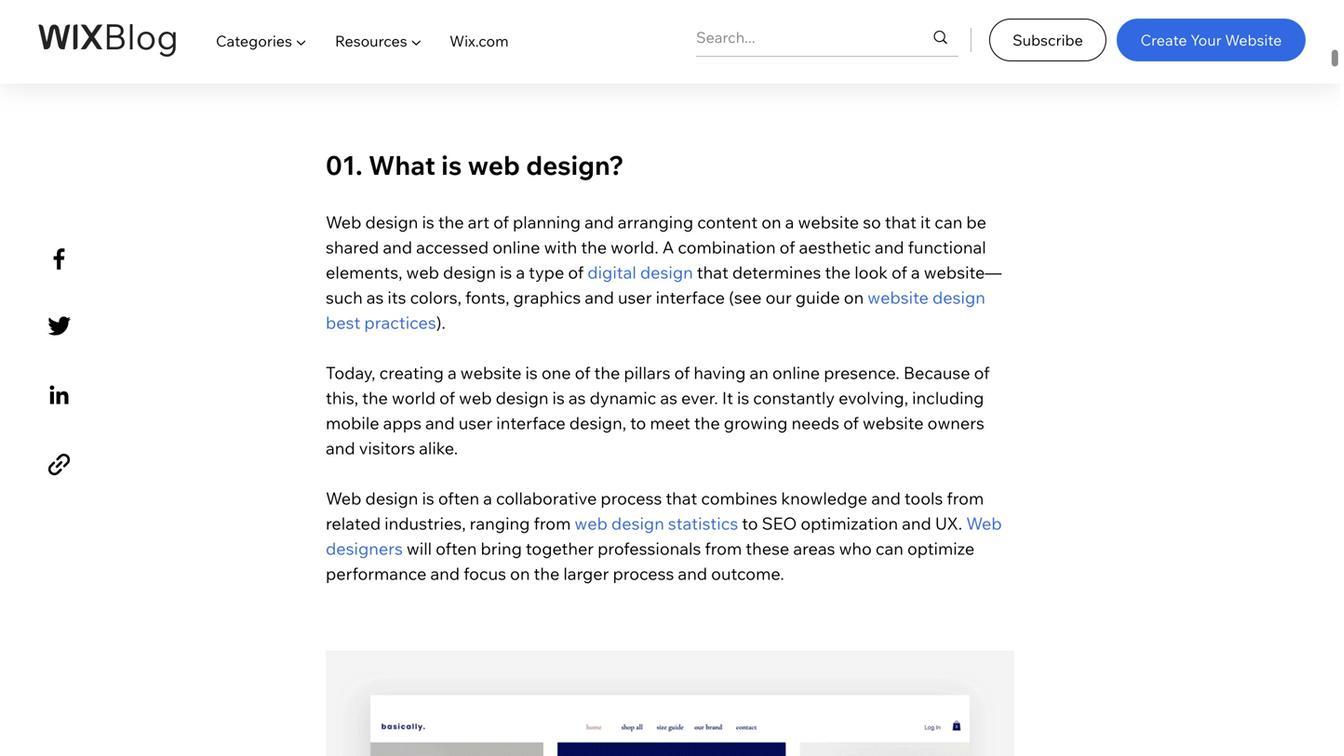 Task type: vqa. For each thing, say whether or not it's contained in the screenshot.
Web for Web designers
yes



Task type: describe. For each thing, give the bounding box(es) containing it.
guide
[[796, 287, 841, 308]]

and down mobile
[[326, 438, 355, 459]]

dynamic
[[590, 388, 657, 409]]

of up determines
[[780, 237, 796, 258]]

ranging
[[470, 514, 530, 534]]

on inside web design is the art of planning and arranging content on a website so that it can be shared and accessed online with the world. a combination of aesthetic and functional elements, web design is a type of
[[762, 212, 782, 233]]

web up art
[[468, 149, 520, 182]]

web up the together
[[575, 514, 608, 534]]

).
[[436, 312, 450, 333]]

planning
[[513, 212, 581, 233]]

create your website
[[1141, 31, 1282, 49]]

elements,
[[326, 262, 403, 283]]

a up determines
[[786, 212, 795, 233]]

bring
[[481, 539, 522, 560]]

today, creating a website is one of the pillars of having an online presence. because of this, the world of web design is as dynamic as ever. it is constantly evolving, including mobile apps and user interface design, to meet the growing needs of website owners and visitors alike.
[[326, 363, 994, 459]]

arranging
[[618, 212, 694, 233]]

share article on twitter image
[[43, 310, 75, 343]]

web for web design is often a collaborative process that combines knowledge and tools from related industries, ranging from
[[326, 488, 362, 509]]

including
[[913, 388, 985, 409]]

our
[[766, 287, 792, 308]]

aesthetic
[[799, 237, 871, 258]]

1 vertical spatial to
[[742, 514, 758, 534]]

a left type
[[516, 262, 525, 283]]

related
[[326, 514, 381, 534]]

and down so
[[875, 237, 905, 258]]

areas
[[794, 539, 836, 560]]

industries,
[[385, 514, 466, 534]]

can inside will often bring together professionals from these areas who can optimize performance and focus on the larger process and outcome.
[[876, 539, 904, 560]]

who
[[839, 539, 872, 560]]

outcome.
[[711, 564, 785, 585]]

of inside the that determines the look of a website— such as its colors, fonts, graphics and user interface (see our guide on
[[892, 262, 908, 283]]

and down will
[[430, 564, 460, 585]]

▼ for resources  ▼
[[411, 32, 422, 50]]

website left one on the left of page
[[461, 363, 522, 384]]

digital design link
[[588, 262, 693, 283]]

design down accessed
[[443, 262, 496, 283]]

▼ for categories ▼
[[296, 32, 307, 50]]

interface inside the that determines the look of a website— such as its colors, fonts, graphics and user interface (see our guide on
[[656, 287, 725, 308]]

that inside web design is the art of planning and arranging content on a website so that it can be shared and accessed online with the world. a combination of aesthetic and functional elements, web design is a type of
[[885, 212, 917, 233]]

and down tools
[[902, 514, 932, 534]]

meet
[[650, 413, 691, 434]]

can inside web design is the art of planning and arranging content on a website so that it can be shared and accessed online with the world. a combination of aesthetic and functional elements, web design is a type of
[[935, 212, 963, 233]]

1 vertical spatial from
[[534, 514, 571, 534]]

that inside web design is often a collaborative process that combines knowledge and tools from related industries, ranging from
[[666, 488, 698, 509]]

the up accessed
[[438, 212, 464, 233]]

website design best practices
[[326, 287, 990, 333]]

web for web designers
[[967, 514, 1002, 534]]

type
[[529, 262, 565, 283]]

website inside create your website link
[[1226, 31, 1282, 49]]

determines
[[733, 262, 821, 283]]

web design statistics link
[[575, 514, 739, 534]]

design?
[[526, 149, 624, 182]]

having
[[694, 363, 746, 384]]

and inside web design is often a collaborative process that combines knowledge and tools from related industries, ranging from
[[872, 488, 901, 509]]

web design statistics to seo optimization and ux.
[[575, 514, 967, 534]]

world.
[[611, 237, 659, 258]]

(see
[[729, 287, 762, 308]]

a inside today, creating a website is one of the pillars of having an online presence. because of this, the world of web design is as dynamic as ever. it is constantly evolving, including mobile apps and user interface design, to meet the growing needs of website owners and visitors alike.
[[448, 363, 457, 384]]

from inside will often bring together professionals from these areas who can optimize performance and focus on the larger process and outcome.
[[705, 539, 742, 560]]

website—
[[924, 262, 1002, 283]]

subscribe
[[1013, 31, 1084, 49]]

combines
[[701, 488, 778, 509]]

combination
[[678, 237, 776, 258]]

resources
[[335, 32, 407, 50]]

be
[[967, 212, 987, 233]]

best
[[326, 312, 361, 333]]

subscribe link
[[990, 19, 1107, 61]]

content
[[698, 212, 758, 233]]

design for web design statistics to seo optimization and ux.
[[612, 514, 665, 534]]

interface inside today, creating a website is one of the pillars of having an online presence. because of this, the world of web design is as dynamic as ever. it is constantly evolving, including mobile apps and user interface design, to meet the growing needs of website owners and visitors alike.
[[497, 413, 566, 434]]

web design is often a collaborative process that combines knowledge and tools from related industries, ranging from
[[326, 488, 988, 534]]

constantly
[[754, 388, 835, 409]]

it
[[921, 212, 931, 233]]

website maintenance link
[[376, 26, 545, 47]]

create your website link
[[1117, 19, 1306, 61]]

often inside web design is often a collaborative process that combines knowledge and tools from related industries, ranging from
[[438, 488, 480, 509]]

evolving,
[[839, 388, 909, 409]]

often inside will often bring together professionals from these areas who can optimize performance and focus on the larger process and outcome.
[[436, 539, 477, 560]]

categories
[[216, 32, 292, 50]]

because
[[904, 363, 971, 384]]

a inside the that determines the look of a website— such as its colors, fonts, graphics and user interface (see our guide on
[[911, 262, 921, 283]]

share article on twitter image
[[43, 310, 75, 343]]

the up dynamic
[[595, 363, 620, 384]]

visitors
[[359, 438, 415, 459]]

art
[[468, 212, 490, 233]]

that inside the that determines the look of a website— such as its colors, fonts, graphics and user interface (see our guide on
[[697, 262, 729, 283]]

the right this,
[[362, 388, 388, 409]]

process inside will often bring together professionals from these areas who can optimize performance and focus on the larger process and outcome.
[[613, 564, 674, 585]]

one
[[542, 363, 571, 384]]

practices
[[364, 312, 436, 333]]

and inside the that determines the look of a website— such as its colors, fonts, graphics and user interface (see our guide on
[[585, 287, 614, 308]]

is down one on the left of page
[[553, 388, 565, 409]]

seo
[[762, 514, 797, 534]]

fonts,
[[465, 287, 510, 308]]

professionals
[[598, 539, 701, 560]]



Task type: locate. For each thing, give the bounding box(es) containing it.
web inside web design is the art of planning and arranging content on a website so that it can be shared and accessed online with the world. a combination of aesthetic and functional elements, web design is a type of
[[406, 262, 439, 283]]

web inside web design is often a collaborative process that combines knowledge and tools from related industries, ranging from
[[326, 488, 362, 509]]

and up alike.
[[425, 413, 455, 434]]

2 horizontal spatial from
[[947, 488, 984, 509]]

and left tools
[[872, 488, 901, 509]]

website design best practices link
[[326, 287, 990, 333]]

user right apps
[[459, 413, 493, 434]]

▼ right resources
[[411, 32, 422, 50]]

is inside web design is often a collaborative process that combines knowledge and tools from related industries, ranging from
[[422, 488, 435, 509]]

of right type
[[568, 262, 584, 283]]

online up type
[[493, 237, 541, 258]]

2 vertical spatial web
[[967, 514, 1002, 534]]

design down website—
[[933, 287, 986, 308]]

a up ranging
[[483, 488, 492, 509]]

as
[[367, 287, 384, 308], [569, 388, 586, 409], [660, 388, 678, 409]]

on down bring
[[510, 564, 530, 585]]

user
[[618, 287, 652, 308], [459, 413, 493, 434]]

as up meet
[[660, 388, 678, 409]]

0 vertical spatial interface
[[656, 287, 725, 308]]

these
[[746, 539, 790, 560]]

creating
[[379, 363, 444, 384]]

copy link of the article image
[[43, 449, 75, 482]]

▼
[[296, 32, 307, 50], [411, 32, 422, 50]]

a inside web design is often a collaborative process that combines knowledge and tools from related industries, ranging from
[[483, 488, 492, 509]]

that
[[885, 212, 917, 233], [697, 262, 729, 283], [666, 488, 698, 509]]

statistics
[[668, 514, 739, 534]]

a
[[786, 212, 795, 233], [516, 262, 525, 283], [911, 262, 921, 283], [448, 363, 457, 384], [483, 488, 492, 509]]

0 vertical spatial user
[[618, 287, 652, 308]]

and
[[585, 212, 614, 233], [383, 237, 412, 258], [875, 237, 905, 258], [585, 287, 614, 308], [425, 413, 455, 434], [326, 438, 355, 459], [872, 488, 901, 509], [902, 514, 932, 534], [430, 564, 460, 585], [678, 564, 708, 585]]

is right it
[[737, 388, 750, 409]]

functional
[[908, 237, 987, 258]]

1 horizontal spatial as
[[569, 388, 586, 409]]

of right art
[[494, 212, 509, 233]]

is up fonts,
[[500, 262, 512, 283]]

website right your
[[1226, 31, 1282, 49]]

needs
[[792, 413, 840, 434]]

design up shared
[[365, 212, 418, 233]]

to down dynamic
[[630, 413, 647, 434]]

with
[[544, 237, 578, 258]]

process
[[601, 488, 662, 509], [613, 564, 674, 585]]

1 horizontal spatial ▼
[[411, 32, 422, 50]]

often up industries,
[[438, 488, 480, 509]]

designers
[[326, 539, 403, 560]]

design
[[365, 212, 418, 233], [443, 262, 496, 283], [640, 262, 693, 283], [933, 287, 986, 308], [496, 388, 549, 409], [365, 488, 418, 509], [612, 514, 665, 534]]

Search... search field
[[696, 19, 895, 56]]

to
[[630, 413, 647, 434], [742, 514, 758, 534]]

web
[[326, 212, 362, 233], [326, 488, 362, 509], [967, 514, 1002, 534]]

2 horizontal spatial on
[[844, 287, 864, 308]]

the down ever.
[[694, 413, 720, 434]]

1 horizontal spatial website
[[1226, 31, 1282, 49]]

the down aesthetic
[[825, 262, 851, 283]]

website inside website design best practices
[[868, 287, 929, 308]]

0 vertical spatial to
[[630, 413, 647, 434]]

user inside the that determines the look of a website— such as its colors, fonts, graphics and user interface (see our guide on
[[618, 287, 652, 308]]

and down web designers
[[678, 564, 708, 585]]

design,
[[570, 413, 627, 434]]

1 vertical spatial online
[[773, 363, 820, 384]]

is right the what
[[441, 149, 462, 182]]

it
[[722, 388, 734, 409]]

maintenance
[[444, 26, 545, 47]]

1 vertical spatial often
[[436, 539, 477, 560]]

from up ux.
[[947, 488, 984, 509]]

ever.
[[682, 388, 719, 409]]

web designers
[[326, 514, 1006, 560]]

digital
[[588, 262, 637, 283]]

the inside the that determines the look of a website— such as its colors, fonts, graphics and user interface (see our guide on
[[825, 262, 851, 283]]

categories ▼
[[216, 32, 307, 50]]

can right who
[[876, 539, 904, 560]]

from
[[947, 488, 984, 509], [534, 514, 571, 534], [705, 539, 742, 560]]

can right it
[[935, 212, 963, 233]]

1 horizontal spatial can
[[935, 212, 963, 233]]

online inside web design is the art of planning and arranging content on a website so that it can be shared and accessed online with the world. a combination of aesthetic and functional elements, web design is a type of
[[493, 237, 541, 258]]

1 horizontal spatial from
[[705, 539, 742, 560]]

1 horizontal spatial interface
[[656, 287, 725, 308]]

0 vertical spatial process
[[601, 488, 662, 509]]

what
[[369, 149, 436, 182]]

web inside web design is the art of planning and arranging content on a website so that it can be shared and accessed online with the world. a combination of aesthetic and functional elements, web design is a type of
[[326, 212, 362, 233]]

of right world
[[440, 388, 455, 409]]

01.
[[326, 149, 363, 182]]

look
[[855, 262, 888, 283]]

2 horizontal spatial as
[[660, 388, 678, 409]]

1 vertical spatial can
[[876, 539, 904, 560]]

is up accessed
[[422, 212, 435, 233]]

1 vertical spatial web
[[326, 488, 362, 509]]

website up aesthetic
[[798, 212, 859, 233]]

1 horizontal spatial on
[[762, 212, 782, 233]]

of
[[494, 212, 509, 233], [780, 237, 796, 258], [568, 262, 584, 283], [892, 262, 908, 283], [575, 363, 591, 384], [675, 363, 690, 384], [974, 363, 990, 384], [440, 388, 455, 409], [844, 413, 859, 434]]

knowledge
[[782, 488, 868, 509]]

0 vertical spatial from
[[947, 488, 984, 509]]

often
[[438, 488, 480, 509], [436, 539, 477, 560]]

0 horizontal spatial interface
[[497, 413, 566, 434]]

process inside web design is often a collaborative process that combines knowledge and tools from related industries, ranging from
[[601, 488, 662, 509]]

optimization
[[801, 514, 899, 534]]

on inside the that determines the look of a website— such as its colors, fonts, graphics and user interface (see our guide on
[[844, 287, 864, 308]]

is up industries,
[[422, 488, 435, 509]]

and up the world.
[[585, 212, 614, 233]]

0 horizontal spatial online
[[493, 237, 541, 258]]

on
[[762, 212, 782, 233], [844, 287, 864, 308], [510, 564, 530, 585]]

user inside today, creating a website is one of the pillars of having an online presence. because of this, the world of web design is as dynamic as ever. it is constantly evolving, including mobile apps and user interface design, to meet the growing needs of website owners and visitors alike.
[[459, 413, 493, 434]]

0 vertical spatial often
[[438, 488, 480, 509]]

share article on linkedin image
[[43, 379, 75, 412]]

0 horizontal spatial to
[[630, 413, 647, 434]]

1 horizontal spatial online
[[773, 363, 820, 384]]

share article on facebook image
[[43, 243, 75, 276], [43, 243, 75, 276]]

as inside the that determines the look of a website— such as its colors, fonts, graphics and user interface (see our guide on
[[367, 287, 384, 308]]

design inside today, creating a website is one of the pillars of having an online presence. because of this, the world of web design is as dynamic as ever. it is constantly evolving, including mobile apps and user interface design, to meet the growing needs of website owners and visitors alike.
[[496, 388, 549, 409]]

a
[[663, 237, 674, 258]]

website down look
[[868, 287, 929, 308]]

and down digital
[[585, 287, 614, 308]]

0 horizontal spatial user
[[459, 413, 493, 434]]

website maintenance
[[376, 26, 545, 47]]

0 horizontal spatial can
[[876, 539, 904, 560]]

as left its
[[367, 287, 384, 308]]

0 horizontal spatial website
[[376, 26, 440, 47]]

design for digital design
[[640, 262, 693, 283]]

1 vertical spatial user
[[459, 413, 493, 434]]

web right world
[[459, 388, 492, 409]]

digital design
[[588, 262, 693, 283]]

2 vertical spatial on
[[510, 564, 530, 585]]

can
[[935, 212, 963, 233], [876, 539, 904, 560]]

user down digital design 'link'
[[618, 287, 652, 308]]

ux.
[[936, 514, 963, 534]]

online inside today, creating a website is one of the pillars of having an online presence. because of this, the world of web design is as dynamic as ever. it is constantly evolving, including mobile apps and user interface design, to meet the growing needs of website owners and visitors alike.
[[773, 363, 820, 384]]

of up ever.
[[675, 363, 690, 384]]

design inside web design is often a collaborative process that combines knowledge and tools from related industries, ranging from
[[365, 488, 418, 509]]

design down one on the left of page
[[496, 388, 549, 409]]

graphics
[[513, 287, 581, 308]]

today,
[[326, 363, 376, 384]]

as up design,
[[569, 388, 586, 409]]

None search field
[[696, 19, 959, 56]]

0 vertical spatial that
[[885, 212, 917, 233]]

2 ▼ from the left
[[411, 32, 422, 50]]

website left the wix.com
[[376, 26, 440, 47]]

from down statistics
[[705, 539, 742, 560]]

interface down a
[[656, 287, 725, 308]]

design for web design is the art of planning and arranging content on a website so that it can be shared and accessed online with the world. a combination of aesthetic and functional elements, web design is a type of
[[365, 212, 418, 233]]

web for web design is the art of planning and arranging content on a website so that it can be shared and accessed online with the world. a combination of aesthetic and functional elements, web design is a type of
[[326, 212, 362, 233]]

an
[[750, 363, 769, 384]]

is left one on the left of page
[[526, 363, 538, 384]]

of right look
[[892, 262, 908, 283]]

▼ right categories
[[296, 32, 307, 50]]

2 vertical spatial from
[[705, 539, 742, 560]]

create
[[1141, 31, 1188, 49]]

of right one on the left of page
[[575, 363, 591, 384]]

larger
[[564, 564, 609, 585]]

alike.
[[419, 438, 458, 459]]

that down "combination"
[[697, 262, 729, 283]]

its
[[388, 287, 406, 308]]

interface down one on the left of page
[[497, 413, 566, 434]]

0 vertical spatial can
[[935, 212, 963, 233]]

web design is the art of planning and arranging content on a website so that it can be shared and accessed online with the world. a combination of aesthetic and functional elements, web design is a type of
[[326, 212, 991, 283]]

the down the together
[[534, 564, 560, 585]]

0 horizontal spatial ▼
[[296, 32, 307, 50]]

01. what is web design?
[[326, 149, 636, 182]]

performance
[[326, 564, 427, 585]]

web designers link
[[326, 514, 1006, 560]]

optimize
[[908, 539, 975, 560]]

web inside today, creating a website is one of the pillars of having an online presence. because of this, the world of web design is as dynamic as ever. it is constantly evolving, including mobile apps and user interface design, to meet the growing needs of website owners and visitors alike.
[[459, 388, 492, 409]]

on right content
[[762, 212, 782, 233]]

to down combines on the right bottom
[[742, 514, 758, 534]]

0 horizontal spatial on
[[510, 564, 530, 585]]

owners
[[928, 413, 985, 434]]

together
[[526, 539, 594, 560]]

mobile
[[326, 413, 380, 434]]

often right will
[[436, 539, 477, 560]]

web up related
[[326, 488, 362, 509]]

web inside web designers
[[967, 514, 1002, 534]]

1 ▼ from the left
[[296, 32, 307, 50]]

design up industries,
[[365, 488, 418, 509]]

of up including
[[974, 363, 990, 384]]

1 vertical spatial interface
[[497, 413, 566, 434]]

that determines the look of a website— such as its colors, fonts, graphics and user interface (see our guide on
[[326, 262, 1002, 308]]

and up elements,
[[383, 237, 412, 258]]

that up statistics
[[666, 488, 698, 509]]

process up web design statistics link
[[601, 488, 662, 509]]

your
[[1191, 31, 1222, 49]]

online up constantly
[[773, 363, 820, 384]]

1 vertical spatial process
[[613, 564, 674, 585]]

that left it
[[885, 212, 917, 233]]

0 vertical spatial online
[[493, 237, 541, 258]]

design for web design is often a collaborative process that combines knowledge and tools from related industries, ranging from
[[365, 488, 418, 509]]

interface
[[656, 287, 725, 308], [497, 413, 566, 434]]

such
[[326, 287, 363, 308]]

copy link of the article image
[[43, 449, 75, 482]]

design for website design best practices
[[933, 287, 986, 308]]

0 vertical spatial on
[[762, 212, 782, 233]]

world
[[392, 388, 436, 409]]

1 horizontal spatial to
[[742, 514, 758, 534]]

share article on linkedin image
[[43, 379, 75, 412]]

a right creating
[[448, 363, 457, 384]]

1 vertical spatial on
[[844, 287, 864, 308]]

will often bring together professionals from these areas who can optimize performance and focus on the larger process and outcome.
[[326, 539, 979, 585]]

colors,
[[410, 287, 462, 308]]

design inside website design best practices
[[933, 287, 986, 308]]

from down collaborative
[[534, 514, 571, 534]]

to inside today, creating a website is one of the pillars of having an online presence. because of this, the world of web design is as dynamic as ever. it is constantly evolving, including mobile apps and user interface design, to meet the growing needs of website owners and visitors alike.
[[630, 413, 647, 434]]

website down 'evolving,'
[[863, 413, 924, 434]]

2 vertical spatial that
[[666, 488, 698, 509]]

on down look
[[844, 287, 864, 308]]

design down a
[[640, 262, 693, 283]]

0 horizontal spatial as
[[367, 287, 384, 308]]

1 vertical spatial that
[[697, 262, 729, 283]]

the
[[438, 212, 464, 233], [581, 237, 607, 258], [825, 262, 851, 283], [595, 363, 620, 384], [362, 388, 388, 409], [694, 413, 720, 434], [534, 564, 560, 585]]

0 horizontal spatial from
[[534, 514, 571, 534]]

presence.
[[824, 363, 900, 384]]

the inside will often bring together professionals from these areas who can optimize performance and focus on the larger process and outcome.
[[534, 564, 560, 585]]

pillars
[[624, 363, 671, 384]]

web design examples image
[[326, 651, 1015, 757]]

this,
[[326, 388, 359, 409]]

process down professionals
[[613, 564, 674, 585]]

a down functional
[[911, 262, 921, 283]]

design up professionals
[[612, 514, 665, 534]]

so
[[863, 212, 882, 233]]

web right ux.
[[967, 514, 1002, 534]]

will
[[407, 539, 432, 560]]

web up shared
[[326, 212, 362, 233]]

shared
[[326, 237, 379, 258]]

accessed
[[416, 237, 489, 258]]

of down 'evolving,'
[[844, 413, 859, 434]]

1 horizontal spatial user
[[618, 287, 652, 308]]

growing
[[724, 413, 788, 434]]

on inside will often bring together professionals from these areas who can optimize performance and focus on the larger process and outcome.
[[510, 564, 530, 585]]

the up digital
[[581, 237, 607, 258]]

tools
[[905, 488, 943, 509]]

web up colors,
[[406, 262, 439, 283]]

0 vertical spatial web
[[326, 212, 362, 233]]

website inside web design is the art of planning and arranging content on a website so that it can be shared and accessed online with the world. a combination of aesthetic and functional elements, web design is a type of
[[798, 212, 859, 233]]



